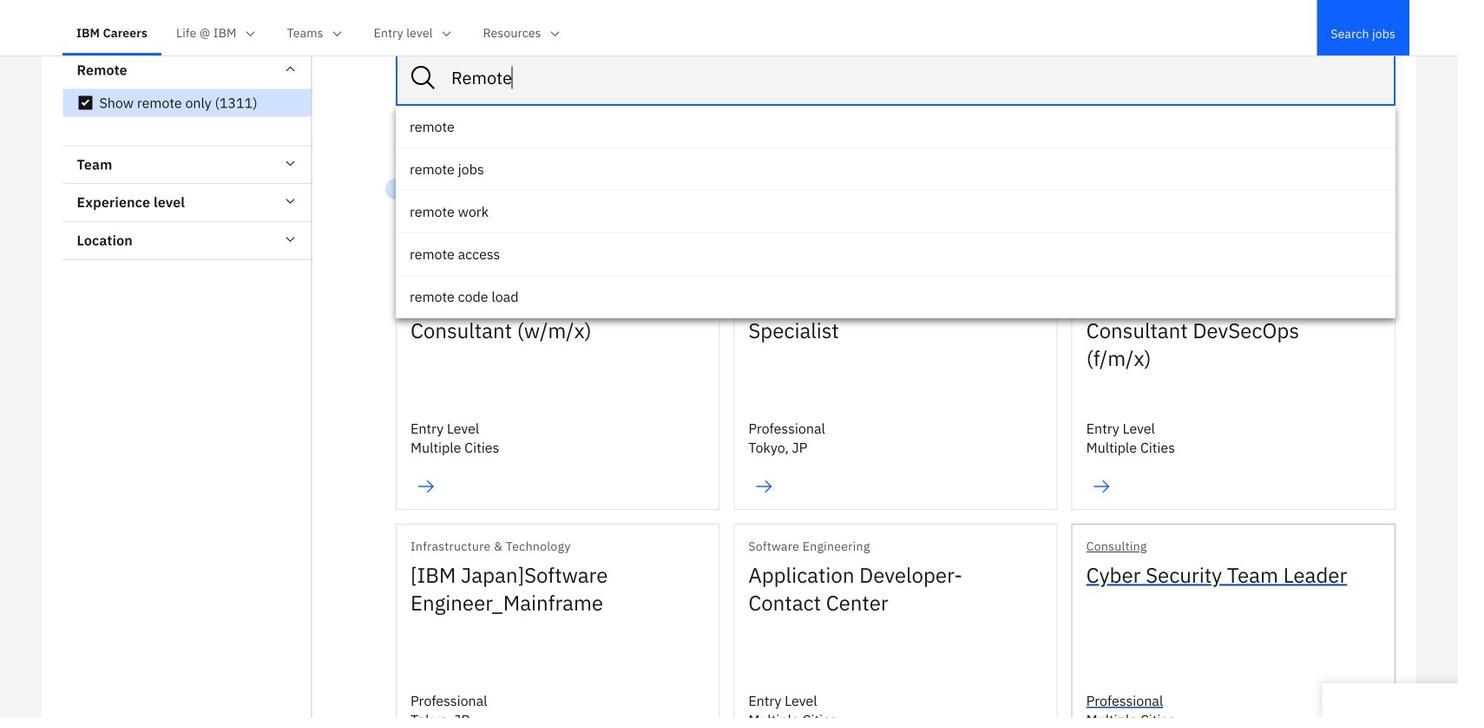 Task type: vqa. For each thing, say whether or not it's contained in the screenshot.
Open Cookie Preferences Modal 'section' at the right bottom of page
yes



Task type: describe. For each thing, give the bounding box(es) containing it.
open cookie preferences modal section
[[1323, 684, 1458, 719]]



